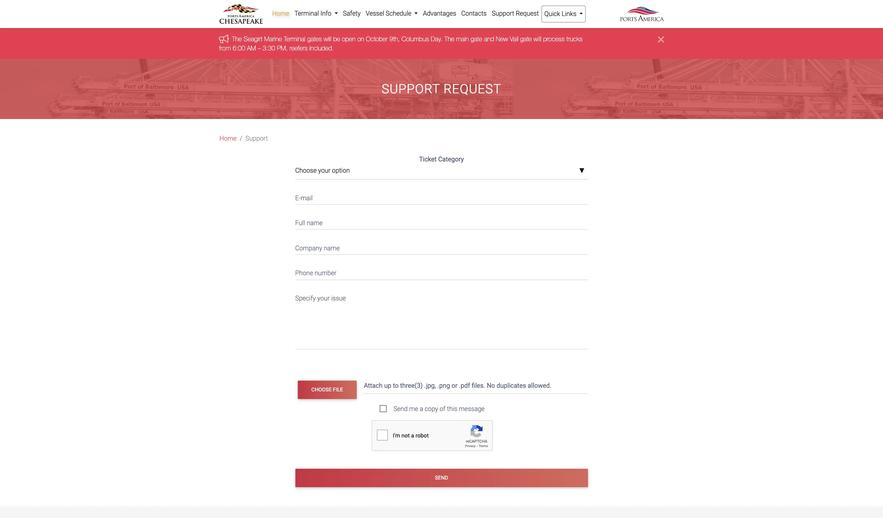 Task type: vqa. For each thing, say whether or not it's contained in the screenshot.
contacts
yes



Task type: describe. For each thing, give the bounding box(es) containing it.
1 vertical spatial request
[[444, 81, 502, 97]]

terminal info link
[[292, 6, 341, 22]]

0 horizontal spatial support
[[246, 135, 268, 142]]

2 horizontal spatial support
[[492, 10, 514, 17]]

3:30
[[263, 44, 275, 52]]

number
[[315, 270, 337, 277]]

mail
[[301, 194, 313, 202]]

terminal info
[[295, 10, 333, 17]]

9th,
[[390, 35, 400, 43]]

columbus
[[402, 35, 429, 43]]

advantages
[[423, 10, 456, 17]]

open
[[342, 35, 356, 43]]

phone number
[[295, 270, 337, 277]]

and
[[484, 35, 494, 43]]

–
[[258, 44, 261, 52]]

on
[[357, 35, 364, 43]]

category
[[438, 156, 464, 163]]

e-
[[295, 194, 301, 202]]

specify
[[295, 295, 316, 302]]

this
[[447, 405, 458, 413]]

ticket category
[[419, 156, 464, 163]]

from
[[219, 44, 231, 52]]

support request link
[[489, 6, 542, 22]]

file
[[333, 387, 343, 393]]

of
[[440, 405, 446, 413]]

specify your issue
[[295, 295, 346, 302]]

1 horizontal spatial home
[[272, 10, 289, 17]]

day.
[[431, 35, 443, 43]]

quick
[[545, 10, 560, 18]]

choose file
[[311, 387, 343, 393]]

1 vertical spatial support
[[382, 81, 440, 97]]

2 gate from the left
[[520, 35, 532, 43]]

1 vertical spatial home link
[[220, 134, 237, 144]]

the seagirt marine terminal gates will be open on october 9th, columbus day. the main gate and new vail gate will process trucks from 6:00 am – 3:30 pm, reefers included. alert
[[0, 28, 883, 59]]

gates
[[307, 35, 322, 43]]

2 will from the left
[[534, 35, 542, 43]]

vessel schedule
[[366, 10, 413, 17]]

the seagirt marine terminal gates will be open on october 9th, columbus day. the main gate and new vail gate will process trucks from 6:00 am – 3:30 pm, reefers included. link
[[219, 35, 583, 52]]

your for specify
[[317, 295, 330, 302]]

0 vertical spatial support request
[[492, 10, 539, 17]]

the seagirt marine terminal gates will be open on october 9th, columbus day. the main gate and new vail gate will process trucks from 6:00 am – 3:30 pm, reefers included.
[[219, 35, 583, 52]]

send me a copy of this message
[[394, 405, 485, 413]]

terminal inside the seagirt marine terminal gates will be open on october 9th, columbus day. the main gate and new vail gate will process trucks from 6:00 am – 3:30 pm, reefers included.
[[284, 35, 306, 43]]

Phone number text field
[[295, 265, 588, 280]]

company
[[295, 245, 322, 252]]

safety
[[343, 10, 361, 17]]

trucks
[[567, 35, 583, 43]]

vail
[[510, 35, 519, 43]]

links
[[562, 10, 577, 18]]

vessel
[[366, 10, 384, 17]]

reefers
[[290, 44, 308, 52]]

2 the from the left
[[445, 35, 455, 43]]

6:00
[[233, 44, 245, 52]]

name for full name
[[307, 219, 323, 227]]

1 gate from the left
[[471, 35, 482, 43]]

am
[[247, 44, 256, 52]]

Specify your issue text field
[[295, 290, 588, 350]]

safety link
[[341, 6, 363, 22]]

terminal inside terminal info link
[[295, 10, 319, 17]]

quick links link
[[542, 6, 586, 22]]

1 vertical spatial support request
[[382, 81, 502, 97]]

option
[[332, 167, 350, 175]]

contacts
[[461, 10, 487, 17]]



Task type: locate. For each thing, give the bounding box(es) containing it.
quick links
[[545, 10, 578, 18]]

will left 'process' in the top of the page
[[534, 35, 542, 43]]

main
[[456, 35, 469, 43]]

vessel schedule link
[[363, 6, 421, 22]]

terminal up "reefers"
[[284, 35, 306, 43]]

october
[[366, 35, 388, 43]]

name right company
[[324, 245, 340, 252]]

0 vertical spatial support
[[492, 10, 514, 17]]

0 horizontal spatial will
[[324, 35, 332, 43]]

0 horizontal spatial gate
[[471, 35, 482, 43]]

will
[[324, 35, 332, 43], [534, 35, 542, 43]]

issue
[[331, 295, 346, 302]]

gate
[[471, 35, 482, 43], [520, 35, 532, 43]]

1 horizontal spatial support
[[382, 81, 440, 97]]

gate left the and
[[471, 35, 482, 43]]

your for choose
[[318, 167, 331, 175]]

support
[[492, 10, 514, 17], [382, 81, 440, 97], [246, 135, 268, 142]]

terminal left info
[[295, 10, 319, 17]]

1 will from the left
[[324, 35, 332, 43]]

the right day.
[[445, 35, 455, 43]]

your left issue
[[317, 295, 330, 302]]

Attach up to three(3) .jpg, .png or .pdf files. No duplicates allowed. text field
[[363, 378, 590, 394]]

ticket
[[419, 156, 437, 163]]

full
[[295, 219, 305, 227]]

gate right vail on the top
[[520, 35, 532, 43]]

seagirt
[[244, 35, 262, 43]]

0 horizontal spatial name
[[307, 219, 323, 227]]

1 vertical spatial your
[[317, 295, 330, 302]]

choose up mail
[[295, 167, 317, 175]]

1 vertical spatial name
[[324, 245, 340, 252]]

name
[[307, 219, 323, 227], [324, 245, 340, 252]]

message
[[459, 405, 485, 413]]

the
[[232, 35, 242, 43], [445, 35, 455, 43]]

pm,
[[277, 44, 288, 52]]

▼
[[579, 168, 585, 174]]

new
[[496, 35, 508, 43]]

request inside support request link
[[516, 10, 539, 17]]

name right full
[[307, 219, 323, 227]]

home
[[272, 10, 289, 17], [220, 135, 237, 142]]

0 vertical spatial name
[[307, 219, 323, 227]]

choose for choose file
[[311, 387, 332, 393]]

2 vertical spatial support
[[246, 135, 268, 142]]

choose for choose your option
[[295, 167, 317, 175]]

process
[[543, 35, 565, 43]]

advantages link
[[421, 6, 459, 22]]

0 vertical spatial your
[[318, 167, 331, 175]]

0 horizontal spatial request
[[444, 81, 502, 97]]

request
[[516, 10, 539, 17], [444, 81, 502, 97]]

0 vertical spatial home
[[272, 10, 289, 17]]

1 horizontal spatial home link
[[270, 6, 292, 22]]

0 horizontal spatial home
[[220, 135, 237, 142]]

company name
[[295, 245, 340, 252]]

bullhorn image
[[219, 34, 232, 43]]

full name
[[295, 219, 323, 227]]

be
[[333, 35, 340, 43]]

home link
[[270, 6, 292, 22], [220, 134, 237, 144]]

choose left "file"
[[311, 387, 332, 393]]

Company name text field
[[295, 240, 588, 255]]

name for company name
[[324, 245, 340, 252]]

0 vertical spatial request
[[516, 10, 539, 17]]

send
[[394, 405, 408, 413]]

1 vertical spatial home
[[220, 135, 237, 142]]

0 vertical spatial choose
[[295, 167, 317, 175]]

phone
[[295, 270, 313, 277]]

1 horizontal spatial request
[[516, 10, 539, 17]]

send button
[[295, 469, 588, 488]]

close image
[[658, 35, 664, 44]]

0 horizontal spatial home link
[[220, 134, 237, 144]]

1 vertical spatial terminal
[[284, 35, 306, 43]]

a
[[420, 405, 423, 413]]

1 horizontal spatial name
[[324, 245, 340, 252]]

e-mail
[[295, 194, 313, 202]]

choose
[[295, 167, 317, 175], [311, 387, 332, 393]]

1 horizontal spatial gate
[[520, 35, 532, 43]]

the up 6:00
[[232, 35, 242, 43]]

0 vertical spatial home link
[[270, 6, 292, 22]]

choose your option
[[295, 167, 350, 175]]

contacts link
[[459, 6, 489, 22]]

1 horizontal spatial will
[[534, 35, 542, 43]]

1 horizontal spatial the
[[445, 35, 455, 43]]

will left 'be'
[[324, 35, 332, 43]]

your left option
[[318, 167, 331, 175]]

included.
[[310, 44, 334, 52]]

1 vertical spatial choose
[[311, 387, 332, 393]]

0 horizontal spatial the
[[232, 35, 242, 43]]

terminal
[[295, 10, 319, 17], [284, 35, 306, 43]]

E-mail email field
[[295, 189, 588, 205]]

support request
[[492, 10, 539, 17], [382, 81, 502, 97]]

me
[[409, 405, 418, 413]]

1 the from the left
[[232, 35, 242, 43]]

marine
[[264, 35, 282, 43]]

send
[[435, 475, 448, 481]]

your
[[318, 167, 331, 175], [317, 295, 330, 302]]

Full name text field
[[295, 214, 588, 230]]

schedule
[[386, 10, 412, 17]]

copy
[[425, 405, 438, 413]]

0 vertical spatial terminal
[[295, 10, 319, 17]]

info
[[321, 10, 332, 17]]



